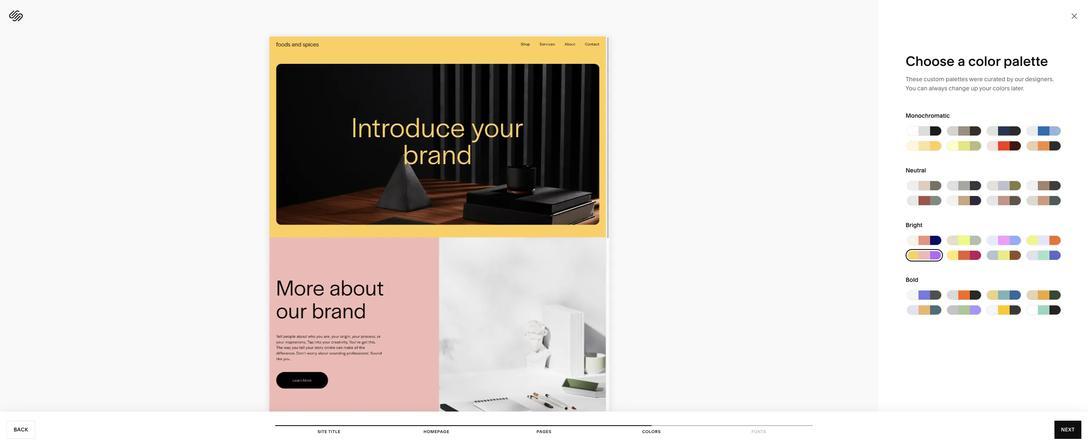 Task type: locate. For each thing, give the bounding box(es) containing it.
palette
[[1004, 53, 1049, 69]]

choose
[[906, 53, 955, 69]]

pages
[[537, 430, 552, 434]]

can
[[918, 85, 928, 92]]

you
[[906, 85, 917, 92]]

fonts
[[752, 430, 767, 434]]

up
[[972, 85, 979, 92]]

change
[[949, 85, 970, 92]]

choose a color palette
[[906, 53, 1049, 69]]

next button
[[1055, 421, 1082, 439]]

palettes
[[947, 75, 969, 83]]

bold
[[906, 276, 919, 284]]

custom
[[925, 75, 945, 83]]

bright
[[906, 222, 923, 229]]

neutral
[[906, 167, 927, 174]]

were
[[970, 75, 984, 83]]

curated
[[985, 75, 1006, 83]]

these
[[906, 75, 923, 83]]



Task type: describe. For each thing, give the bounding box(es) containing it.
color
[[969, 53, 1001, 69]]

title
[[329, 430, 341, 434]]

later.
[[1012, 85, 1025, 92]]

colors
[[994, 85, 1011, 92]]

a
[[958, 53, 966, 69]]

homepage
[[424, 430, 450, 434]]

back button
[[7, 421, 35, 439]]

your
[[980, 85, 992, 92]]

these custom palettes were curated by our designers. you can always change up your colors later.
[[906, 75, 1055, 92]]

site title
[[318, 430, 341, 434]]

site
[[318, 430, 328, 434]]

always
[[930, 85, 948, 92]]

colors
[[643, 430, 661, 434]]

next
[[1062, 427, 1076, 433]]

monochromatic
[[906, 112, 951, 119]]

by
[[1008, 75, 1014, 83]]

designers.
[[1026, 75, 1055, 83]]

back
[[14, 427, 28, 433]]

our
[[1016, 75, 1025, 83]]



